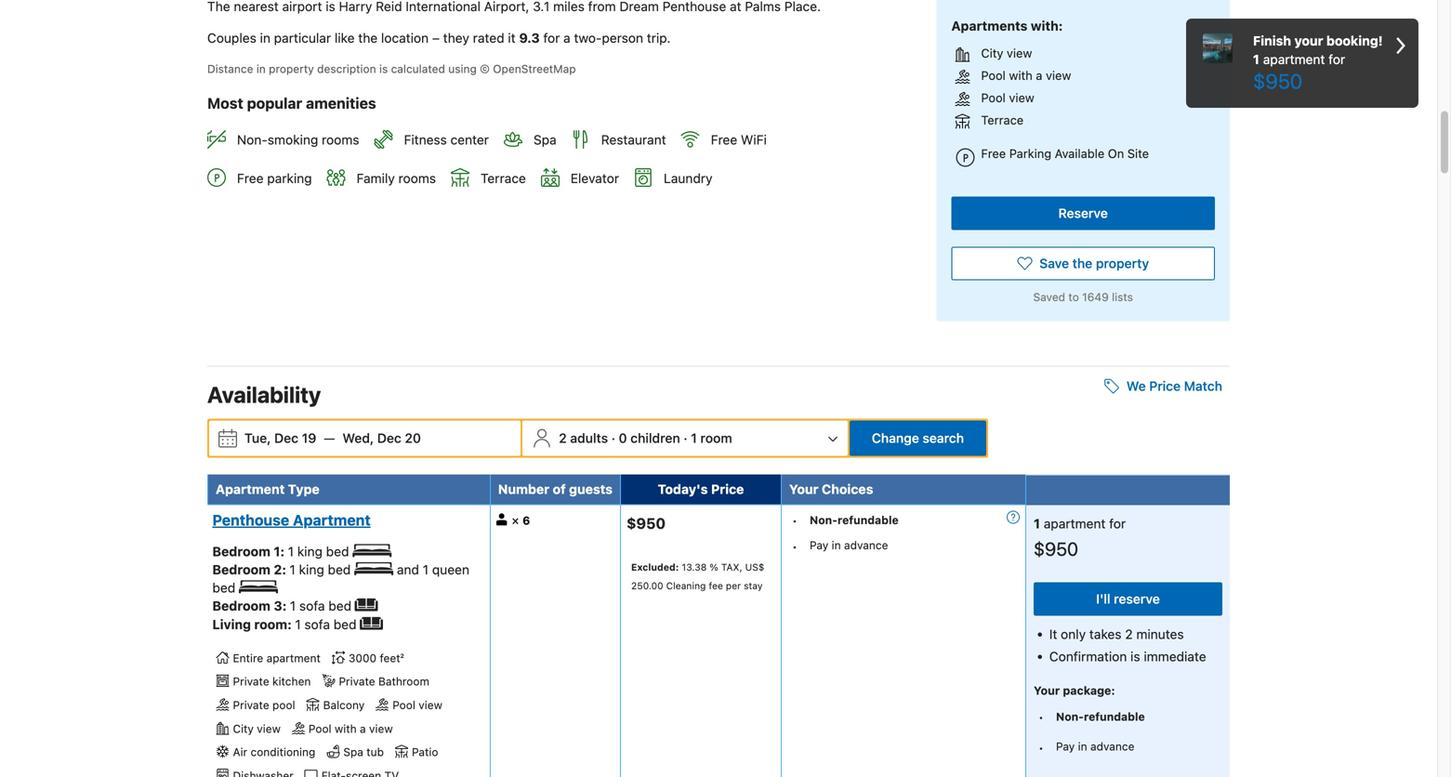 Task type: vqa. For each thing, say whether or not it's contained in the screenshot.
Round-trip
no



Task type: describe. For each thing, give the bounding box(es) containing it.
your for your package:
[[1034, 684, 1060, 698]]

children
[[631, 430, 680, 446]]

distance
[[207, 62, 253, 75]]

20
[[405, 430, 421, 446]]

available
[[1055, 146, 1105, 160]]

2 · from the left
[[684, 430, 688, 446]]

patio
[[412, 746, 438, 759]]

tax,
[[721, 562, 743, 573]]

today's
[[658, 482, 708, 497]]

change search
[[872, 430, 964, 446]]

kitchen
[[272, 675, 311, 688]]

is inside it only takes 2 minutes confirmation is immediate
[[1131, 649, 1141, 664]]

tue,
[[245, 430, 271, 446]]

apartment for 1 apartment for $950
[[1044, 516, 1106, 531]]

bedroom 1:
[[212, 544, 288, 559]]

3000 feet²
[[349, 652, 404, 665]]

0 horizontal spatial for
[[543, 30, 560, 46]]

1 king bed for bedroom 2:
[[290, 562, 354, 577]]

1 vertical spatial refundable
[[1084, 711, 1145, 724]]

bed for bedroom 1:
[[326, 544, 349, 559]]

tue, dec 19 button
[[237, 422, 324, 455]]

1 horizontal spatial terrace
[[981, 113, 1024, 127]]

type
[[288, 482, 320, 497]]

0 horizontal spatial $950
[[627, 515, 666, 532]]

apartment inside penthouse apartment link
[[293, 511, 371, 529]]

bedroom 2:
[[212, 562, 290, 577]]

apartment inside finish your booking! 1 apartment for $950
[[1264, 52, 1325, 67]]

pool
[[272, 699, 295, 712]]

immediate
[[1144, 649, 1207, 664]]

1 vertical spatial city view
[[233, 722, 281, 735]]

confirmation
[[1050, 649, 1127, 664]]

distance in property description is calculated using © openstreetmap
[[207, 62, 576, 75]]

2 dec from the left
[[377, 430, 402, 446]]

property for the
[[1096, 256, 1149, 271]]

250.00
[[631, 580, 664, 592]]

× 6
[[512, 513, 530, 527]]

i'll reserve button
[[1034, 582, 1223, 616]]

0 horizontal spatial pool with a view
[[309, 722, 393, 735]]

search
[[923, 430, 964, 446]]

sofa for bedroom 3:
[[299, 599, 325, 614]]

1 inside dropdown button
[[691, 430, 697, 446]]

more details on meals and payment options image
[[1007, 511, 1020, 524]]

availability
[[207, 382, 321, 408]]

1 king bed for bedroom 1:
[[288, 544, 353, 559]]

1 horizontal spatial a
[[564, 30, 571, 46]]

excluded:
[[631, 562, 679, 573]]

view down apartments with:
[[1007, 46, 1033, 60]]

of
[[553, 482, 566, 497]]

finish your booking! 1 apartment for $950
[[1253, 33, 1383, 93]]

1 vertical spatial with
[[335, 722, 357, 735]]

fitness center
[[404, 132, 489, 147]]

3000
[[349, 652, 377, 665]]

booking!
[[1327, 33, 1383, 48]]

openstreetmap
[[493, 62, 576, 75]]

in down your choices
[[832, 539, 841, 552]]

0 horizontal spatial non-refundable
[[810, 514, 899, 527]]

penthouse
[[212, 511, 289, 529]]

0 vertical spatial pool with a view
[[981, 68, 1072, 82]]

save
[[1040, 256, 1069, 271]]

smoking
[[268, 132, 318, 147]]

description
[[317, 62, 376, 75]]

on
[[1108, 146, 1124, 160]]

sofa for living room:
[[304, 617, 330, 632]]

bed inside 1 queen bed
[[212, 580, 235, 596]]

your package:
[[1034, 684, 1116, 698]]

spa for spa tub
[[343, 746, 364, 759]]

2 inside it only takes 2 minutes confirmation is immediate
[[1125, 627, 1133, 642]]

0 vertical spatial apartment
[[216, 482, 285, 497]]

in right couples
[[260, 30, 271, 46]]

1 inside 1 apartment for $950
[[1034, 516, 1041, 531]]

takes
[[1090, 627, 1122, 642]]

1 vertical spatial a
[[1036, 68, 1043, 82]]

1 vertical spatial advance
[[1091, 740, 1135, 753]]

bedroom 3:
[[212, 599, 290, 614]]

1 apartment for $950
[[1034, 516, 1126, 560]]

couch image for living room:
[[360, 617, 383, 630]]

0 vertical spatial advance
[[844, 539, 888, 552]]

family rooms
[[357, 170, 436, 186]]

today's price
[[658, 482, 744, 497]]

balcony
[[323, 699, 365, 712]]

1 sofa bed for bedroom 3:
[[290, 599, 355, 614]]

we price match button
[[1097, 370, 1230, 403]]

apartment for entire apartment
[[266, 652, 321, 665]]

view up tub
[[369, 722, 393, 735]]

$950 inside finish your booking! 1 apartment for $950
[[1253, 69, 1303, 93]]

private pool
[[233, 699, 295, 712]]

to
[[1069, 291, 1079, 304]]

—
[[324, 430, 335, 446]]

spa tub
[[343, 746, 384, 759]]

free for free parking
[[237, 170, 264, 186]]

0 horizontal spatial rooms
[[322, 132, 359, 147]]

free parking
[[237, 170, 312, 186]]

save the property
[[1040, 256, 1149, 271]]

0
[[619, 430, 627, 446]]

package:
[[1063, 684, 1116, 698]]

apartment type
[[216, 482, 320, 497]]

0 horizontal spatial the
[[358, 30, 378, 46]]

wifi
[[741, 132, 767, 147]]

1 vertical spatial city
[[233, 722, 254, 735]]

most popular amenities
[[207, 95, 376, 112]]

room:
[[254, 617, 292, 632]]

price for we
[[1150, 378, 1181, 394]]

$950 inside 1 apartment for $950
[[1034, 538, 1079, 560]]

i'll reserve
[[1097, 591, 1160, 607]]

1649
[[1083, 291, 1109, 304]]

laundry
[[664, 170, 713, 186]]

restaurant
[[601, 132, 666, 147]]

%
[[710, 562, 719, 573]]

1 horizontal spatial pool view
[[981, 91, 1035, 104]]

popular
[[247, 95, 302, 112]]

private for private pool
[[233, 699, 269, 712]]

0 vertical spatial pay
[[810, 539, 829, 552]]

occupancy image
[[496, 514, 508, 526]]

your for your choices
[[789, 482, 819, 497]]

0 horizontal spatial pool view
[[393, 699, 443, 712]]

2 adults · 0 children · 1 room
[[559, 430, 732, 446]]

apartments with:
[[952, 18, 1063, 33]]

bed for bedroom 3:
[[329, 599, 352, 614]]

1 horizontal spatial city
[[981, 46, 1004, 60]]

1 vertical spatial terrace
[[481, 170, 526, 186]]

parking
[[267, 170, 312, 186]]

1 vertical spatial pay
[[1056, 740, 1075, 753]]

person
[[602, 30, 643, 46]]

reserve button
[[952, 197, 1215, 230]]

1 inside finish your booking! 1 apartment for $950
[[1253, 52, 1260, 67]]

it only takes 2 minutes confirmation is immediate
[[1050, 627, 1207, 664]]

price for today's
[[711, 482, 744, 497]]

penthouse apartment link
[[212, 511, 480, 529]]

non- for most
[[237, 132, 268, 147]]

non-smoking rooms
[[237, 132, 359, 147]]

free for free parking available on site
[[981, 146, 1006, 160]]

1 vertical spatial non-refundable
[[1056, 711, 1145, 724]]

view down with:
[[1046, 68, 1072, 82]]

2 vertical spatial a
[[360, 722, 366, 735]]

1 vertical spatial pay in advance
[[1056, 740, 1135, 753]]



Task type: locate. For each thing, give the bounding box(es) containing it.
pay
[[810, 539, 829, 552], [1056, 740, 1075, 753]]

· right children
[[684, 430, 688, 446]]

1 horizontal spatial $950
[[1034, 538, 1079, 560]]

0 vertical spatial 2
[[559, 430, 567, 446]]

city view down apartments with:
[[981, 46, 1033, 60]]

0 vertical spatial price
[[1150, 378, 1181, 394]]

sofa right room:
[[304, 617, 330, 632]]

change
[[872, 430, 919, 446]]

with:
[[1031, 18, 1063, 33]]

with down balcony on the bottom of the page
[[335, 722, 357, 735]]

city view
[[981, 46, 1033, 60], [233, 722, 281, 735]]

non- for your
[[1056, 711, 1084, 724]]

1 vertical spatial 2
[[1125, 627, 1133, 642]]

only
[[1061, 627, 1086, 642]]

for inside 1 apartment for $950
[[1110, 516, 1126, 531]]

pay in advance down package:
[[1056, 740, 1135, 753]]

0 vertical spatial terrace
[[981, 113, 1024, 127]]

1 vertical spatial king
[[299, 562, 324, 577]]

finish
[[1253, 33, 1292, 48]]

1 horizontal spatial pay
[[1056, 740, 1075, 753]]

$950 up it
[[1034, 538, 1079, 560]]

1 horizontal spatial advance
[[1091, 740, 1135, 753]]

free wifi
[[711, 132, 767, 147]]

2 inside dropdown button
[[559, 430, 567, 446]]

©
[[480, 62, 490, 75]]

0 vertical spatial property
[[269, 62, 314, 75]]

dec
[[274, 430, 299, 446], [377, 430, 402, 446]]

1 vertical spatial pool view
[[393, 699, 443, 712]]

9.3
[[519, 30, 540, 46]]

0 vertical spatial $950
[[1253, 69, 1303, 93]]

city down apartments
[[981, 46, 1004, 60]]

2 horizontal spatial apartment
[[1264, 52, 1325, 67]]

0 horizontal spatial with
[[335, 722, 357, 735]]

terrace up 'parking'
[[981, 113, 1024, 127]]

1 horizontal spatial rooms
[[399, 170, 436, 186]]

price inside dropdown button
[[1150, 378, 1181, 394]]

number
[[498, 482, 550, 497]]

1 vertical spatial $950
[[627, 515, 666, 532]]

private down the 3000
[[339, 675, 375, 688]]

fitness
[[404, 132, 447, 147]]

apartment down your
[[1264, 52, 1325, 67]]

$950 down finish
[[1253, 69, 1303, 93]]

refundable
[[838, 514, 899, 527], [1084, 711, 1145, 724]]

couch image for bedroom 3:
[[355, 599, 378, 612]]

2 right 'takes'
[[1125, 627, 1133, 642]]

1 horizontal spatial the
[[1073, 256, 1093, 271]]

bed up the 3000
[[334, 617, 357, 632]]

bed down 1 queen bed
[[329, 599, 352, 614]]

view
[[1007, 46, 1033, 60], [1046, 68, 1072, 82], [1009, 91, 1035, 104], [419, 699, 443, 712], [257, 722, 281, 735], [369, 722, 393, 735]]

price right today's
[[711, 482, 744, 497]]

refundable down package:
[[1084, 711, 1145, 724]]

free left the wifi
[[711, 132, 738, 147]]

2 adults · 0 children · 1 room button
[[525, 421, 846, 456]]

dec left 20
[[377, 430, 402, 446]]

the inside dropdown button
[[1073, 256, 1093, 271]]

your left choices
[[789, 482, 819, 497]]

your
[[789, 482, 819, 497], [1034, 684, 1060, 698]]

rooms down fitness
[[399, 170, 436, 186]]

$950
[[1253, 69, 1303, 93], [627, 515, 666, 532], [1034, 538, 1079, 560]]

pool view up 'parking'
[[981, 91, 1035, 104]]

king for bedroom 2:
[[299, 562, 324, 577]]

amenities
[[306, 95, 376, 112]]

entire
[[233, 652, 263, 665]]

bathroom
[[378, 675, 430, 688]]

spa left tub
[[343, 746, 364, 759]]

in
[[260, 30, 271, 46], [256, 62, 266, 75], [832, 539, 841, 552], [1078, 740, 1088, 753]]

1 horizontal spatial non-refundable
[[1056, 711, 1145, 724]]

like
[[335, 30, 355, 46]]

1 horizontal spatial with
[[1009, 68, 1033, 82]]

pool view down bathroom
[[393, 699, 443, 712]]

0 vertical spatial city
[[981, 46, 1004, 60]]

1 vertical spatial spa
[[343, 746, 364, 759]]

queen
[[432, 562, 470, 577]]

bed down penthouse apartment link
[[328, 562, 351, 577]]

1 horizontal spatial apartment
[[1044, 516, 1106, 531]]

apartment down type
[[293, 511, 371, 529]]

0 vertical spatial 1 sofa bed
[[290, 599, 355, 614]]

private
[[233, 675, 269, 688], [339, 675, 375, 688], [233, 699, 269, 712]]

0 vertical spatial your
[[789, 482, 819, 497]]

1 vertical spatial rooms
[[399, 170, 436, 186]]

couch image down 1 queen bed
[[355, 599, 378, 612]]

pool with a view down balcony on the bottom of the page
[[309, 722, 393, 735]]

2 horizontal spatial non-
[[1056, 711, 1084, 724]]

reserve
[[1059, 205, 1108, 221]]

1 king bed up 1 queen bed
[[288, 544, 353, 559]]

1 horizontal spatial pool with a view
[[981, 68, 1072, 82]]

choices
[[822, 482, 874, 497]]

private for private kitchen
[[233, 675, 269, 688]]

2
[[559, 430, 567, 446], [1125, 627, 1133, 642]]

1 vertical spatial is
[[1131, 649, 1141, 664]]

for right 9.3
[[543, 30, 560, 46]]

apartment
[[1264, 52, 1325, 67], [1044, 516, 1106, 531], [266, 652, 321, 665]]

property down "particular"
[[269, 62, 314, 75]]

0 horizontal spatial a
[[360, 722, 366, 735]]

apartments
[[952, 18, 1028, 33]]

0 horizontal spatial 2
[[559, 430, 567, 446]]

free left parking
[[237, 170, 264, 186]]

a left two- at the left top of page
[[564, 30, 571, 46]]

and
[[397, 562, 423, 577]]

0 vertical spatial apartment
[[1264, 52, 1325, 67]]

the right save
[[1073, 256, 1093, 271]]

non-refundable down choices
[[810, 514, 899, 527]]

1 horizontal spatial refundable
[[1084, 711, 1145, 724]]

·
[[612, 430, 616, 446], [684, 430, 688, 446]]

your left package:
[[1034, 684, 1060, 698]]

1 vertical spatial apartment
[[293, 511, 371, 529]]

free for free wifi
[[711, 132, 738, 147]]

0 horizontal spatial free
[[237, 170, 264, 186]]

1 horizontal spatial for
[[1110, 516, 1126, 531]]

0 horizontal spatial apartment
[[216, 482, 285, 497]]

2 vertical spatial $950
[[1034, 538, 1079, 560]]

$950 up excluded:
[[627, 515, 666, 532]]

0 horizontal spatial refundable
[[838, 514, 899, 527]]

center
[[451, 132, 489, 147]]

spa for spa
[[534, 132, 557, 147]]

for inside finish your booking! 1 apartment for $950
[[1329, 52, 1346, 67]]

minutes
[[1137, 627, 1184, 642]]

price
[[1150, 378, 1181, 394], [711, 482, 744, 497]]

free left 'parking'
[[981, 146, 1006, 160]]

1 vertical spatial for
[[1329, 52, 1346, 67]]

free
[[711, 132, 738, 147], [981, 146, 1006, 160], [237, 170, 264, 186]]

private down private kitchen
[[233, 699, 269, 712]]

couch image up 3000 feet²
[[360, 617, 383, 630]]

city up air
[[233, 722, 254, 735]]

bed
[[326, 544, 349, 559], [328, 562, 351, 577], [212, 580, 235, 596], [329, 599, 352, 614], [334, 617, 357, 632]]

0 vertical spatial refundable
[[838, 514, 899, 527]]

it
[[1050, 627, 1058, 642]]

spa
[[534, 132, 557, 147], [343, 746, 364, 759]]

rooms down amenities
[[322, 132, 359, 147]]

1 queen bed
[[212, 562, 470, 596]]

number of guests
[[498, 482, 613, 497]]

feet²
[[380, 652, 404, 665]]

apartment up penthouse
[[216, 482, 285, 497]]

2 left adults
[[559, 430, 567, 446]]

1 horizontal spatial dec
[[377, 430, 402, 446]]

0 vertical spatial with
[[1009, 68, 1033, 82]]

lists
[[1112, 291, 1133, 304]]

rightchevron image
[[1397, 32, 1406, 60]]

apartment inside 1 apartment for $950
[[1044, 516, 1106, 531]]

in right the distance
[[256, 62, 266, 75]]

apartment right more details on meals and payment options "icon"
[[1044, 516, 1106, 531]]

1 vertical spatial pool with a view
[[309, 722, 393, 735]]

living room:
[[212, 617, 295, 632]]

saved
[[1034, 291, 1066, 304]]

0 horizontal spatial price
[[711, 482, 744, 497]]

saved to 1649 lists
[[1034, 291, 1133, 304]]

we
[[1127, 378, 1146, 394]]

private for private bathroom
[[339, 675, 375, 688]]

tub
[[367, 746, 384, 759]]

bed for bedroom 2:
[[328, 562, 351, 577]]

1 · from the left
[[612, 430, 616, 446]]

· left 0
[[612, 430, 616, 446]]

bed for living room:
[[334, 617, 357, 632]]

1 horizontal spatial is
[[1131, 649, 1141, 664]]

family
[[357, 170, 395, 186]]

a down with:
[[1036, 68, 1043, 82]]

stay
[[744, 580, 763, 592]]

for up i'll reserve
[[1110, 516, 1126, 531]]

most
[[207, 95, 243, 112]]

0 vertical spatial pool view
[[981, 91, 1035, 104]]

0 vertical spatial king
[[297, 544, 323, 559]]

pay down your choices
[[810, 539, 829, 552]]

dec left 19
[[274, 430, 299, 446]]

pool view
[[981, 91, 1035, 104], [393, 699, 443, 712]]

air
[[233, 746, 247, 759]]

non- down your package:
[[1056, 711, 1084, 724]]

0 horizontal spatial city view
[[233, 722, 281, 735]]

couch image
[[355, 599, 378, 612], [360, 617, 383, 630]]

pay down your package:
[[1056, 740, 1075, 753]]

king
[[297, 544, 323, 559], [299, 562, 324, 577]]

sofa
[[299, 599, 325, 614], [304, 617, 330, 632]]

1 vertical spatial sofa
[[304, 617, 330, 632]]

view up 'parking'
[[1009, 91, 1035, 104]]

room
[[701, 430, 732, 446]]

non-refundable
[[810, 514, 899, 527], [1056, 711, 1145, 724]]

2 horizontal spatial for
[[1329, 52, 1346, 67]]

bed down bedroom 2:
[[212, 580, 235, 596]]

0 horizontal spatial ·
[[612, 430, 616, 446]]

price right we
[[1150, 378, 1181, 394]]

spa down openstreetmap
[[534, 132, 557, 147]]

0 horizontal spatial property
[[269, 62, 314, 75]]

location
[[381, 30, 429, 46]]

×
[[512, 513, 519, 527]]

2 vertical spatial for
[[1110, 516, 1126, 531]]

us$
[[745, 562, 765, 573]]

property up the lists
[[1096, 256, 1149, 271]]

0 horizontal spatial advance
[[844, 539, 888, 552]]

1 horizontal spatial non-
[[810, 514, 838, 527]]

advance down choices
[[844, 539, 888, 552]]

0 horizontal spatial city
[[233, 722, 254, 735]]

city view down private pool
[[233, 722, 281, 735]]

0 horizontal spatial spa
[[343, 746, 364, 759]]

two-
[[574, 30, 602, 46]]

is down the "minutes"
[[1131, 649, 1141, 664]]

0 horizontal spatial is
[[379, 62, 388, 75]]

1 vertical spatial 1 sofa bed
[[295, 617, 360, 632]]

0 horizontal spatial non-
[[237, 132, 268, 147]]

parking
[[1010, 146, 1052, 160]]

using
[[448, 62, 477, 75]]

apartment up kitchen
[[266, 652, 321, 665]]

they
[[443, 30, 470, 46]]

fee
[[709, 580, 723, 592]]

1 horizontal spatial apartment
[[293, 511, 371, 529]]

the right the like
[[358, 30, 378, 46]]

1 vertical spatial the
[[1073, 256, 1093, 271]]

1 horizontal spatial city view
[[981, 46, 1033, 60]]

1 horizontal spatial pay in advance
[[1056, 740, 1135, 753]]

free parking available on site
[[981, 146, 1149, 160]]

your choices
[[789, 482, 874, 497]]

refundable down choices
[[838, 514, 899, 527]]

0 horizontal spatial your
[[789, 482, 819, 497]]

property for in
[[269, 62, 314, 75]]

for
[[543, 30, 560, 46], [1329, 52, 1346, 67], [1110, 516, 1126, 531]]

wed, dec 20 button
[[335, 422, 429, 455]]

king for bedroom 1:
[[297, 544, 323, 559]]

property inside dropdown button
[[1096, 256, 1149, 271]]

for down booking!
[[1329, 52, 1346, 67]]

1 sofa bed for living room:
[[295, 617, 360, 632]]

1 dec from the left
[[274, 430, 299, 446]]

2 vertical spatial non-
[[1056, 711, 1084, 724]]

2 horizontal spatial a
[[1036, 68, 1043, 82]]

1 horizontal spatial ·
[[684, 430, 688, 446]]

0 vertical spatial a
[[564, 30, 571, 46]]

1 horizontal spatial 2
[[1125, 627, 1133, 642]]

private bathroom
[[339, 675, 430, 688]]

0 horizontal spatial dec
[[274, 430, 299, 446]]

0 vertical spatial couch image
[[355, 599, 378, 612]]

advance down package:
[[1091, 740, 1135, 753]]

view down private pool
[[257, 722, 281, 735]]

13.38
[[682, 562, 707, 573]]

non- down the popular
[[237, 132, 268, 147]]

1 vertical spatial your
[[1034, 684, 1060, 698]]

•
[[792, 514, 798, 527], [792, 540, 798, 553], [1039, 711, 1044, 724], [1039, 742, 1044, 755]]

0 vertical spatial pay in advance
[[810, 539, 888, 552]]

entire apartment
[[233, 652, 321, 665]]

0 vertical spatial for
[[543, 30, 560, 46]]

pay in advance down choices
[[810, 539, 888, 552]]

0 vertical spatial city view
[[981, 46, 1033, 60]]

non- down your choices
[[810, 514, 838, 527]]

1 horizontal spatial free
[[711, 132, 738, 147]]

1 horizontal spatial your
[[1034, 684, 1060, 698]]

6
[[523, 514, 530, 527]]

bed up 1 queen bed
[[326, 544, 349, 559]]

private down entire
[[233, 675, 269, 688]]

in down package:
[[1078, 740, 1088, 753]]

0 vertical spatial non-refundable
[[810, 514, 899, 527]]

pool with a view down apartments with:
[[981, 68, 1072, 82]]

rated
[[473, 30, 505, 46]]

a up spa tub
[[360, 722, 366, 735]]

your
[[1295, 33, 1324, 48]]

1 horizontal spatial spa
[[534, 132, 557, 147]]

1 king bed down penthouse apartment link
[[290, 562, 354, 577]]

sofa down 1 queen bed
[[299, 599, 325, 614]]

1 inside 1 queen bed
[[423, 562, 429, 577]]

with down apartments with:
[[1009, 68, 1033, 82]]

non-
[[237, 132, 268, 147], [810, 514, 838, 527], [1056, 711, 1084, 724]]

adults
[[570, 430, 608, 446]]

trip.
[[647, 30, 671, 46]]

couples in particular like the location – they rated it 9.3 for a two-person trip.
[[207, 30, 671, 46]]

is left calculated
[[379, 62, 388, 75]]

view down bathroom
[[419, 699, 443, 712]]

non-refundable down package:
[[1056, 711, 1145, 724]]

terrace down center on the left top of page
[[481, 170, 526, 186]]

0 horizontal spatial pay in advance
[[810, 539, 888, 552]]



